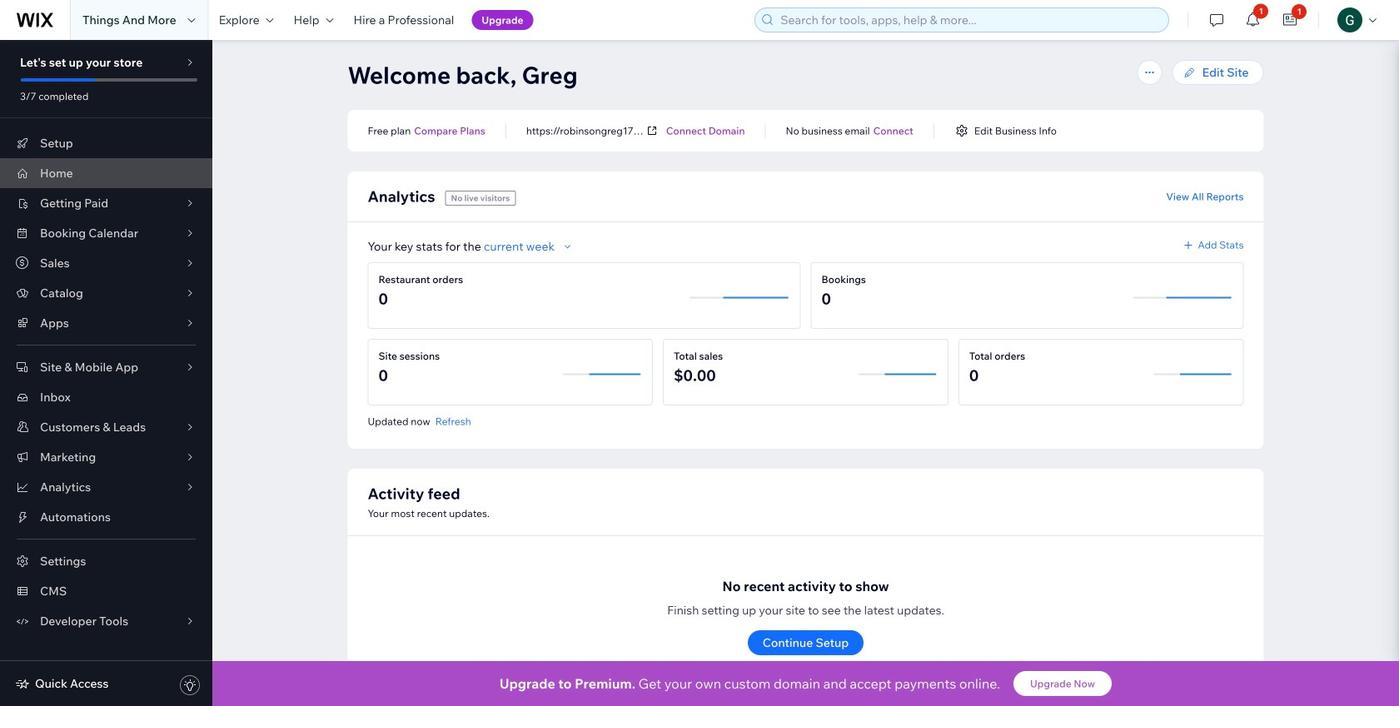 Task type: vqa. For each thing, say whether or not it's contained in the screenshot.
Connect
no



Task type: describe. For each thing, give the bounding box(es) containing it.
Search for tools, apps, help & more... field
[[776, 8, 1164, 32]]

sidebar element
[[0, 40, 212, 707]]



